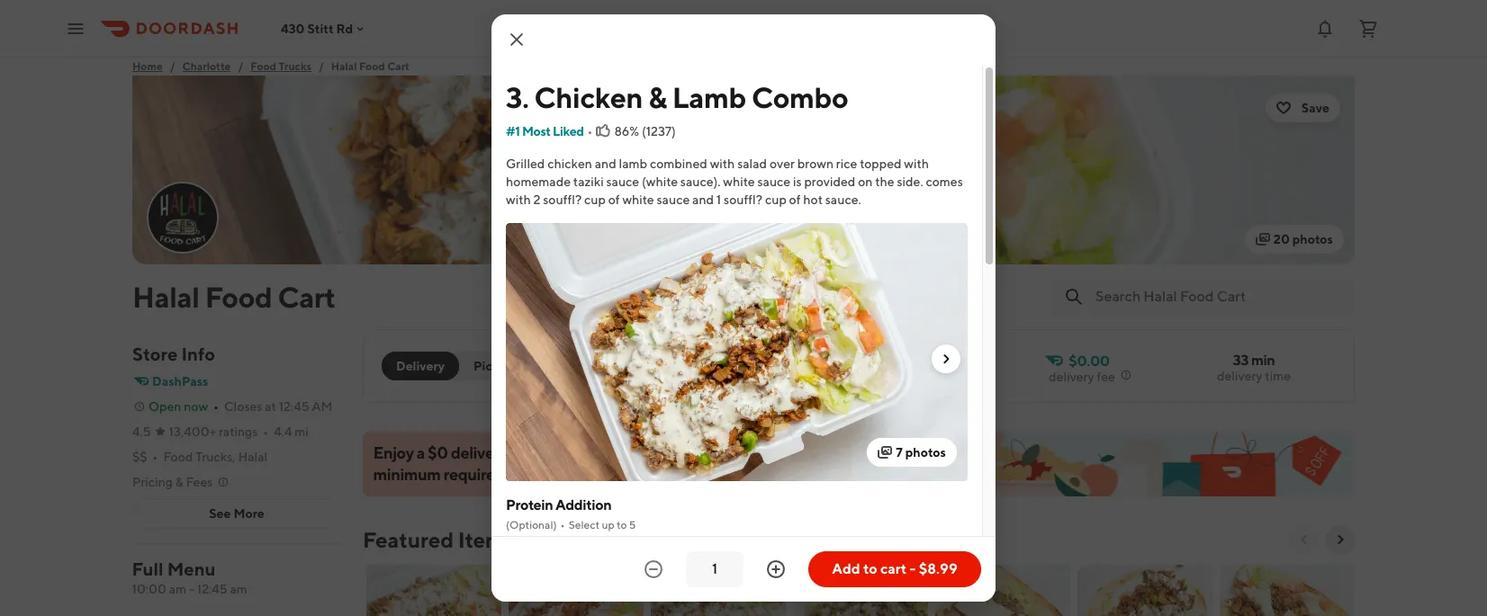 Task type: locate. For each thing, give the bounding box(es) containing it.
taziki
[[573, 175, 604, 189]]

dashpass
[[152, 374, 208, 389]]

am down see more button
[[230, 582, 248, 597]]

of
[[608, 193, 620, 207], [789, 193, 801, 207]]

on left your
[[537, 444, 555, 463]]

and left 1
[[692, 193, 714, 207]]

1 vertical spatial &
[[175, 475, 183, 490]]

1 horizontal spatial -
[[910, 561, 916, 578]]

white down (white
[[622, 193, 654, 207]]

0 horizontal spatial &
[[175, 475, 183, 490]]

0 horizontal spatial on
[[537, 444, 555, 463]]

store
[[132, 344, 178, 365]]

on left the the
[[858, 175, 873, 189]]

12:45
[[279, 400, 309, 414], [197, 582, 228, 597]]

$8.99
[[919, 561, 958, 578]]

halal down rd on the left top
[[331, 59, 357, 73]]

homemade
[[506, 175, 571, 189]]

0 horizontal spatial fee
[[511, 444, 534, 463]]

photos inside 'button'
[[1292, 232, 1333, 247]]

0 horizontal spatial am
[[169, 582, 187, 597]]

see
[[209, 507, 231, 521]]

close 3. chicken & lamb combo image
[[506, 29, 528, 50]]

souffl?
[[543, 193, 582, 207], [724, 193, 763, 207]]

add
[[832, 561, 860, 578]]

sauce down lamb
[[606, 175, 639, 189]]

1 horizontal spatial to
[[863, 561, 877, 578]]

20 photos button
[[1245, 225, 1344, 254]]

1 vertical spatial to
[[863, 561, 877, 578]]

/ right home
[[170, 59, 175, 73]]

/ right 'charlotte'
[[238, 59, 243, 73]]

1 horizontal spatial souffl?
[[724, 193, 763, 207]]

0 vertical spatial 12:45
[[279, 400, 309, 414]]

$0
[[428, 444, 448, 463]]

cup down over
[[765, 193, 787, 207]]

1 vertical spatial 12:45
[[197, 582, 228, 597]]

/ right trucks at the left top of the page
[[319, 59, 324, 73]]

food
[[251, 59, 276, 73], [359, 59, 385, 73], [205, 280, 272, 314], [163, 450, 193, 465]]

am
[[169, 582, 187, 597], [230, 582, 248, 597]]

1 vertical spatial on
[[537, 444, 555, 463]]

0 horizontal spatial white
[[622, 193, 654, 207]]

souffl? right 1
[[724, 193, 763, 207]]

over
[[770, 157, 795, 171]]

/
[[170, 59, 175, 73], [238, 59, 243, 73], [319, 59, 324, 73]]

0 vertical spatial white
[[723, 175, 755, 189]]

subtotal
[[689, 444, 748, 463]]

1 horizontal spatial am
[[230, 582, 248, 597]]

sauce down over
[[757, 175, 791, 189]]

• left select
[[560, 519, 565, 532]]

0 vertical spatial and
[[595, 157, 616, 171]]

brown
[[797, 157, 834, 171]]

0 vertical spatial fee
[[1097, 370, 1115, 384]]

more
[[233, 507, 265, 521]]

souffl? right the 2
[[543, 193, 582, 207]]

photos for 20 photos
[[1292, 232, 1333, 247]]

1 horizontal spatial photos
[[1292, 232, 1333, 247]]

1 vertical spatial and
[[692, 193, 714, 207]]

decrease quantity by 1 image
[[643, 559, 664, 581]]

2 horizontal spatial halal
[[331, 59, 357, 73]]

2 horizontal spatial with
[[904, 157, 929, 171]]

enjoy a $0 delivery fee on your first order, $5 subtotal minimum required.
[[374, 444, 748, 484]]

2. lamb over rice image
[[651, 565, 786, 617]]

of down lamb
[[608, 193, 620, 207]]

20 photos
[[1274, 232, 1333, 247]]

photos
[[1292, 232, 1333, 247], [905, 446, 946, 460]]

with up sauce).
[[710, 157, 735, 171]]

time
[[1265, 369, 1291, 383]]

of left hot
[[789, 193, 801, 207]]

1 horizontal spatial &
[[648, 80, 667, 114]]

sauce down (white
[[657, 193, 690, 207]]

0 horizontal spatial cart
[[278, 280, 336, 314]]

12:45 down menu
[[197, 582, 228, 597]]

charlotte link
[[182, 58, 231, 76]]

0 horizontal spatial 12:45
[[197, 582, 228, 597]]

to left cart
[[863, 561, 877, 578]]

2 am from the left
[[230, 582, 248, 597]]

430
[[281, 21, 305, 36]]

2 horizontal spatial sauce
[[757, 175, 791, 189]]

0 horizontal spatial to
[[617, 519, 627, 532]]

- down menu
[[189, 582, 195, 597]]

2 of from the left
[[789, 193, 801, 207]]

side.
[[897, 175, 923, 189]]

sauce
[[606, 175, 639, 189], [757, 175, 791, 189], [657, 193, 690, 207]]

0 vertical spatial cart
[[387, 59, 410, 73]]

add to cart - $8.99 button
[[808, 552, 981, 588]]

4.4 mi
[[274, 425, 309, 439]]

0 horizontal spatial halal
[[132, 280, 199, 314]]

with up side.
[[904, 157, 929, 171]]

12:45 right at
[[279, 400, 309, 414]]

with left the 2
[[506, 193, 531, 207]]

food down the 430 stitt rd popup button
[[359, 59, 385, 73]]

1 am from the left
[[169, 582, 187, 597]]

& up (1237)
[[648, 80, 667, 114]]

0 vertical spatial on
[[858, 175, 873, 189]]

to left 5
[[617, 519, 627, 532]]

halal food cart
[[132, 280, 336, 314]]

-
[[910, 561, 916, 578], [189, 582, 195, 597]]

1 horizontal spatial halal
[[238, 450, 267, 465]]

photos right 7
[[905, 446, 946, 460]]

group order button
[[543, 352, 640, 381]]

food up info
[[205, 280, 272, 314]]

white down salad on the top
[[723, 175, 755, 189]]

next image
[[939, 353, 953, 367]]

0 horizontal spatial -
[[189, 582, 195, 597]]

1 horizontal spatial white
[[723, 175, 755, 189]]

0 horizontal spatial /
[[170, 59, 175, 73]]

to
[[617, 519, 627, 532], [863, 561, 877, 578]]

photos right 20
[[1292, 232, 1333, 247]]

1 vertical spatial cart
[[278, 280, 336, 314]]

fees
[[186, 475, 213, 490]]

combined
[[650, 157, 707, 171]]

am down menu
[[169, 582, 187, 597]]

0 horizontal spatial and
[[595, 157, 616, 171]]

1 souffl? from the left
[[543, 193, 582, 207]]

1. chicken over rice image
[[509, 565, 644, 617]]

1 horizontal spatial of
[[789, 193, 801, 207]]

hot
[[803, 193, 823, 207]]

now
[[184, 400, 208, 414]]

0 vertical spatial &
[[648, 80, 667, 114]]

1 horizontal spatial cup
[[765, 193, 787, 207]]

halal up 'store info'
[[132, 280, 199, 314]]

0 horizontal spatial delivery
[[451, 444, 508, 463]]

(optional)
[[506, 519, 557, 532]]

on
[[858, 175, 873, 189], [537, 444, 555, 463]]

delivery
[[396, 359, 445, 374]]

• inside protein addition (optional) • select up to 5
[[560, 519, 565, 532]]

0 horizontal spatial photos
[[905, 446, 946, 460]]

order
[[594, 359, 629, 374]]

• right '$$'
[[153, 450, 158, 465]]

0 vertical spatial to
[[617, 519, 627, 532]]

0 vertical spatial halal
[[331, 59, 357, 73]]

1 horizontal spatial /
[[238, 59, 243, 73]]

1 vertical spatial fee
[[511, 444, 534, 463]]

1 vertical spatial -
[[189, 582, 195, 597]]

0 horizontal spatial souffl?
[[543, 193, 582, 207]]

cup down taziki
[[584, 193, 606, 207]]

see more button
[[133, 500, 340, 528]]

1 horizontal spatial cart
[[387, 59, 410, 73]]

2 vertical spatial halal
[[238, 450, 267, 465]]

rd
[[336, 21, 353, 36]]

3. chicken & lamb combo image
[[366, 565, 501, 617]]

0 horizontal spatial of
[[608, 193, 620, 207]]

2 horizontal spatial /
[[319, 59, 324, 73]]

home link
[[132, 58, 163, 76]]

(white
[[642, 175, 678, 189]]

charlotte
[[182, 59, 231, 73]]

open now
[[149, 400, 208, 414]]

2 horizontal spatial delivery
[[1217, 369, 1263, 383]]

0 horizontal spatial with
[[506, 193, 531, 207]]

1 of from the left
[[608, 193, 620, 207]]

and
[[595, 157, 616, 171], [692, 193, 714, 207]]

lamb
[[619, 157, 647, 171]]

halal
[[331, 59, 357, 73], [132, 280, 199, 314], [238, 450, 267, 465]]

0 horizontal spatial cup
[[584, 193, 606, 207]]

items
[[458, 528, 514, 553]]

&
[[648, 80, 667, 114], [175, 475, 183, 490]]

delivery fee
[[1049, 370, 1115, 384]]

2 / from the left
[[238, 59, 243, 73]]

topped
[[860, 157, 902, 171]]

delivery
[[1217, 369, 1263, 383], [1049, 370, 1094, 384], [451, 444, 508, 463]]

group order
[[554, 359, 629, 374]]

delivery inside 33 min delivery time
[[1217, 369, 1263, 383]]

halal food cart image
[[132, 76, 1355, 265], [149, 184, 217, 252]]

- inside button
[[910, 561, 916, 578]]

info
[[181, 344, 215, 365]]

1
[[716, 193, 721, 207]]

notification bell image
[[1314, 18, 1336, 39]]

addition
[[556, 497, 611, 514]]

1 horizontal spatial fee
[[1097, 370, 1115, 384]]

Current quantity is 1 number field
[[697, 560, 733, 580]]

photos inside button
[[905, 446, 946, 460]]

see more
[[209, 507, 265, 521]]

home / charlotte / food trucks / halal food cart
[[132, 59, 410, 73]]

cup
[[584, 193, 606, 207], [765, 193, 787, 207]]

33
[[1233, 352, 1249, 369]]

a
[[417, 444, 425, 463]]

1 vertical spatial photos
[[905, 446, 946, 460]]

fee inside enjoy a $0 delivery fee on your first order, $5 subtotal minimum required.
[[511, 444, 534, 463]]

& left fees
[[175, 475, 183, 490]]

and up taziki
[[595, 157, 616, 171]]

white
[[723, 175, 755, 189], [622, 193, 654, 207]]

- right cart
[[910, 561, 916, 578]]

pricing & fees button
[[132, 474, 231, 492]]

0 vertical spatial photos
[[1292, 232, 1333, 247]]

3 / from the left
[[319, 59, 324, 73]]

halal down ratings on the left bottom of page
[[238, 450, 267, 465]]

1 horizontal spatial on
[[858, 175, 873, 189]]

0 vertical spatial -
[[910, 561, 916, 578]]

86%
[[614, 124, 639, 139]]



Task type: describe. For each thing, give the bounding box(es) containing it.
most
[[522, 124, 551, 139]]

up
[[602, 519, 615, 532]]

order,
[[623, 444, 665, 463]]

20
[[1274, 232, 1290, 247]]

(1237)
[[642, 124, 676, 139]]

save
[[1302, 101, 1330, 115]]

& inside 3. chicken & lamb combo dialog
[[648, 80, 667, 114]]

1 horizontal spatial 12:45
[[279, 400, 309, 414]]

open menu image
[[65, 18, 86, 39]]

enjoy
[[374, 444, 414, 463]]

to inside 'add to cart - $8.99' button
[[863, 561, 877, 578]]

pickup
[[474, 359, 514, 374]]

7
[[896, 446, 903, 460]]

ratings
[[219, 425, 258, 439]]

2 souffl? from the left
[[724, 193, 763, 207]]

chicken
[[534, 80, 643, 114]]

1 horizontal spatial sauce
[[657, 193, 690, 207]]

food left trucks at the left top of the page
[[251, 59, 276, 73]]

featured
[[363, 528, 454, 553]]

closes
[[224, 400, 262, 414]]

rice
[[836, 157, 857, 171]]

430 stitt rd button
[[281, 21, 367, 36]]

protein addition (optional) • select up to 5
[[506, 497, 636, 532]]

next button of carousel image
[[1333, 533, 1348, 547]]

- inside full menu 10:00 am - 12:45 am
[[189, 582, 195, 597]]

13,400+ ratings •
[[169, 425, 268, 439]]

comes
[[926, 175, 963, 189]]

to inside protein addition (optional) • select up to 5
[[617, 519, 627, 532]]

7 photos
[[896, 446, 946, 460]]

#1
[[506, 124, 520, 139]]

cart
[[880, 561, 907, 578]]

liked
[[553, 124, 584, 139]]

Pickup radio
[[448, 352, 529, 381]]

mi
[[295, 425, 309, 439]]

3. chicken & lamb combo
[[506, 80, 848, 114]]

11. lamb gyro image
[[793, 565, 928, 617]]

increase quantity by 1 image
[[765, 559, 787, 581]]

required.
[[444, 465, 509, 484]]

home
[[132, 59, 163, 73]]

Delivery radio
[[382, 352, 459, 381]]

select
[[569, 519, 600, 532]]

minimum
[[374, 465, 441, 484]]

delivery inside enjoy a $0 delivery fee on your first order, $5 subtotal minimum required.
[[451, 444, 508, 463]]

am
[[312, 400, 333, 414]]

your
[[558, 444, 590, 463]]

featured items
[[363, 528, 514, 553]]

food trucks link
[[251, 58, 311, 76]]

2 cup from the left
[[765, 193, 787, 207]]

1 vertical spatial white
[[622, 193, 654, 207]]

3.
[[506, 80, 529, 114]]

provided
[[804, 175, 856, 189]]

1 cup from the left
[[584, 193, 606, 207]]

0 horizontal spatial sauce
[[606, 175, 639, 189]]

order methods option group
[[382, 352, 529, 381]]

first
[[592, 444, 620, 463]]

1 horizontal spatial and
[[692, 193, 714, 207]]

lamb
[[672, 80, 746, 114]]

stitt
[[307, 21, 334, 36]]

4.5
[[132, 425, 151, 439]]

$$ • food trucks, halal
[[132, 450, 267, 465]]

1 / from the left
[[170, 59, 175, 73]]

protein
[[506, 497, 553, 514]]

pricing & fees
[[132, 475, 213, 490]]

group
[[554, 359, 592, 374]]

previous button of carousel image
[[1297, 533, 1312, 547]]

combo
[[752, 80, 848, 114]]

3. chicken & lamb combo dialog
[[492, 14, 996, 617]]

12. philly cheese steak image
[[935, 565, 1070, 617]]

salad
[[737, 157, 767, 171]]

1 vertical spatial halal
[[132, 280, 199, 314]]

33 min delivery time
[[1217, 352, 1291, 383]]

$$
[[132, 450, 147, 465]]

food up pricing & fees button
[[163, 450, 193, 465]]

full
[[132, 559, 164, 580]]

add to cart - $8.99
[[832, 561, 958, 578]]

7 photos button
[[867, 439, 957, 467]]

featured items heading
[[363, 526, 514, 555]]

0 items, open order cart image
[[1358, 18, 1379, 39]]

photos for 7 photos
[[905, 446, 946, 460]]

pricing
[[132, 475, 173, 490]]

chicken
[[548, 157, 592, 171]]

10:00
[[132, 582, 167, 597]]

4.4
[[274, 425, 292, 439]]

on inside enjoy a $0 delivery fee on your first order, $5 subtotal minimum required.
[[537, 444, 555, 463]]

8. chicken philly image
[[1220, 565, 1355, 617]]

trucks,
[[195, 450, 236, 465]]

& inside pricing & fees button
[[175, 475, 183, 490]]

10. chicken gyro image
[[1078, 565, 1213, 617]]

min
[[1251, 352, 1275, 369]]

12:45 inside full menu 10:00 am - 12:45 am
[[197, 582, 228, 597]]

trucks
[[279, 59, 311, 73]]

13,400+
[[169, 425, 216, 439]]

2
[[533, 193, 541, 207]]

on inside grilled chicken and lamb combined with salad over brown rice topped with homemade taziki sauce (white sauce). white sauce is provided on the side. comes with 2 souffl? cup of white sauce and 1 souffl? cup of hot sauce.
[[858, 175, 873, 189]]

grilled chicken and lamb combined with salad over brown rice topped with homemade taziki sauce (white sauce). white sauce is provided on the side. comes with 2 souffl? cup of white sauce and 1 souffl? cup of hot sauce.
[[506, 157, 963, 207]]

is
[[793, 175, 802, 189]]

430 stitt rd
[[281, 21, 353, 36]]

#1 most liked
[[506, 124, 584, 139]]

at
[[265, 400, 276, 414]]

• right now
[[213, 400, 219, 414]]

• left 4.4
[[263, 425, 268, 439]]

Item Search search field
[[1096, 287, 1340, 307]]

sauce).
[[680, 175, 721, 189]]

$0.00
[[1069, 353, 1110, 370]]

• closes at 12:45 am
[[213, 400, 333, 414]]

full menu 10:00 am - 12:45 am
[[132, 559, 248, 597]]

protein addition group
[[506, 496, 968, 617]]

1 horizontal spatial with
[[710, 157, 735, 171]]

86% (1237)
[[614, 124, 676, 139]]

grilled
[[506, 157, 545, 171]]

sauce.
[[825, 193, 861, 207]]

• right liked
[[587, 124, 593, 139]]

1 horizontal spatial delivery
[[1049, 370, 1094, 384]]

menu
[[168, 559, 216, 580]]

$5
[[667, 444, 686, 463]]



Task type: vqa. For each thing, say whether or not it's contained in the screenshot.
430 Stitt Rd popup button
yes



